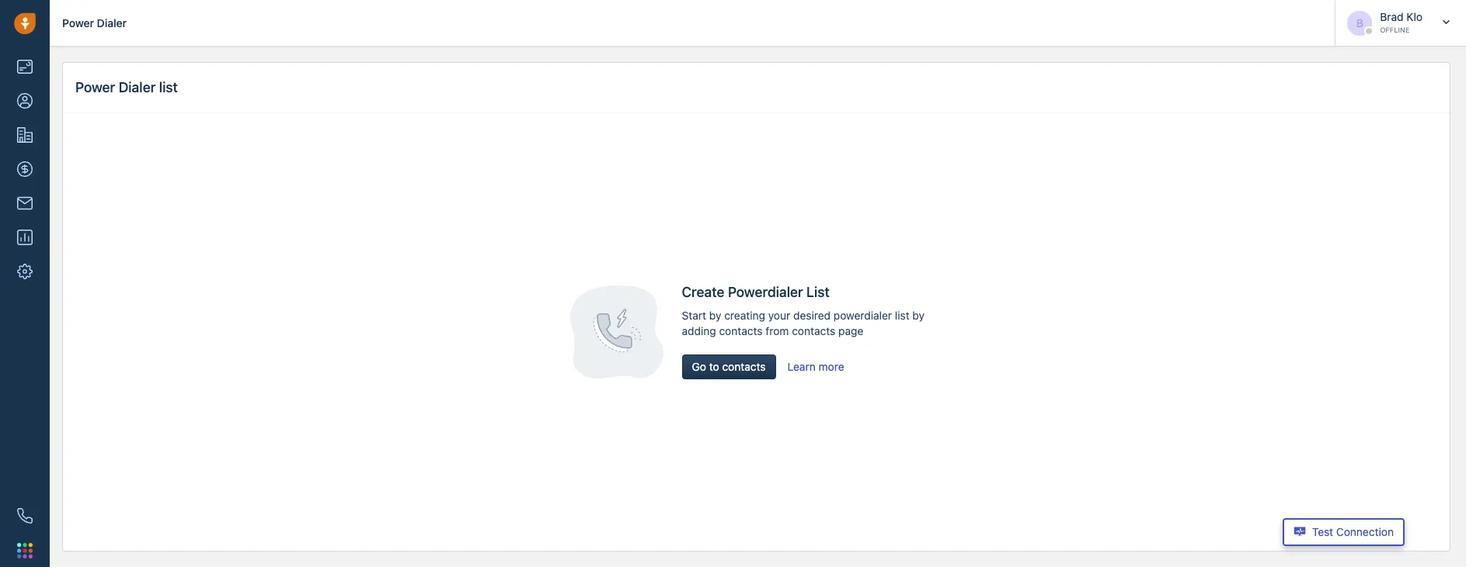 Task type: locate. For each thing, give the bounding box(es) containing it.
contacts right to
[[722, 360, 766, 373]]

list
[[159, 79, 178, 96], [895, 309, 909, 322]]

by right powerdialer
[[912, 309, 925, 322]]

freshworks switcher image
[[17, 544, 33, 559]]

learn
[[787, 360, 816, 373]]

power
[[62, 16, 94, 29], [75, 79, 115, 96]]

1 vertical spatial dialer
[[119, 79, 156, 96]]

page
[[838, 325, 863, 338]]

learn more link
[[776, 359, 844, 375]]

contacts
[[719, 325, 763, 338], [792, 325, 835, 338], [722, 360, 766, 373]]

list inside start by creating your desired powerdialer list by adding contacts from contacts page
[[895, 309, 909, 322]]

go to contacts
[[692, 360, 766, 373]]

your
[[768, 309, 790, 322]]

dialer up power dialer list on the top left of the page
[[97, 16, 127, 29]]

1 horizontal spatial list
[[895, 309, 909, 322]]

phone image
[[17, 509, 33, 524]]

power dialer
[[62, 16, 127, 29]]

0 vertical spatial dialer
[[97, 16, 127, 29]]

desired
[[793, 309, 831, 322]]

0 vertical spatial list
[[159, 79, 178, 96]]

powerdialer
[[728, 284, 803, 301]]

contacts down creating
[[719, 325, 763, 338]]

offline
[[1380, 25, 1410, 34]]

go
[[692, 360, 706, 373]]

1 by from the left
[[709, 309, 721, 322]]

0 horizontal spatial list
[[159, 79, 178, 96]]

2 by from the left
[[912, 309, 925, 322]]

test
[[1312, 526, 1333, 539]]

power dialer link
[[62, 16, 127, 29]]

b
[[1356, 16, 1363, 29]]

1 vertical spatial list
[[895, 309, 909, 322]]

phone element
[[9, 501, 40, 532]]

test connection
[[1312, 526, 1394, 539]]

0 horizontal spatial by
[[709, 309, 721, 322]]

connection
[[1336, 526, 1394, 539]]

dialer
[[97, 16, 127, 29], [119, 79, 156, 96]]

dialer down power dialer
[[119, 79, 156, 96]]

adding
[[682, 325, 716, 338]]

1 horizontal spatial by
[[912, 309, 925, 322]]

0 vertical spatial power
[[62, 16, 94, 29]]

by
[[709, 309, 721, 322], [912, 309, 925, 322]]

list
[[806, 284, 830, 301]]

1 vertical spatial power
[[75, 79, 115, 96]]

by right the start
[[709, 309, 721, 322]]

brad klo offline
[[1380, 10, 1423, 34]]



Task type: describe. For each thing, give the bounding box(es) containing it.
power for power dialer list
[[75, 79, 115, 96]]

power for power dialer
[[62, 16, 94, 29]]

brad
[[1380, 10, 1404, 23]]

go to contacts button
[[682, 355, 776, 380]]

create
[[682, 284, 724, 301]]

powerdialer
[[834, 309, 892, 322]]

learn more
[[787, 360, 844, 373]]

start
[[682, 309, 706, 322]]

start by creating your desired powerdialer list by adding contacts from contacts page
[[682, 309, 925, 338]]

contacts inside button
[[722, 360, 766, 373]]

klo
[[1406, 10, 1423, 23]]

start by creating your desired powerdialer list by adding contacts from contacts page image
[[570, 286, 663, 379]]

from
[[766, 325, 789, 338]]

dialer for power dialer
[[97, 16, 127, 29]]

to
[[709, 360, 719, 373]]

dialer for power dialer list
[[119, 79, 156, 96]]

create powerdialer list
[[682, 284, 830, 301]]

more
[[819, 360, 844, 373]]

power dialer list
[[75, 79, 178, 96]]

contacts down desired
[[792, 325, 835, 338]]

creating
[[724, 309, 765, 322]]



Task type: vqa. For each thing, say whether or not it's contained in the screenshot.
Power Dialer's Power
yes



